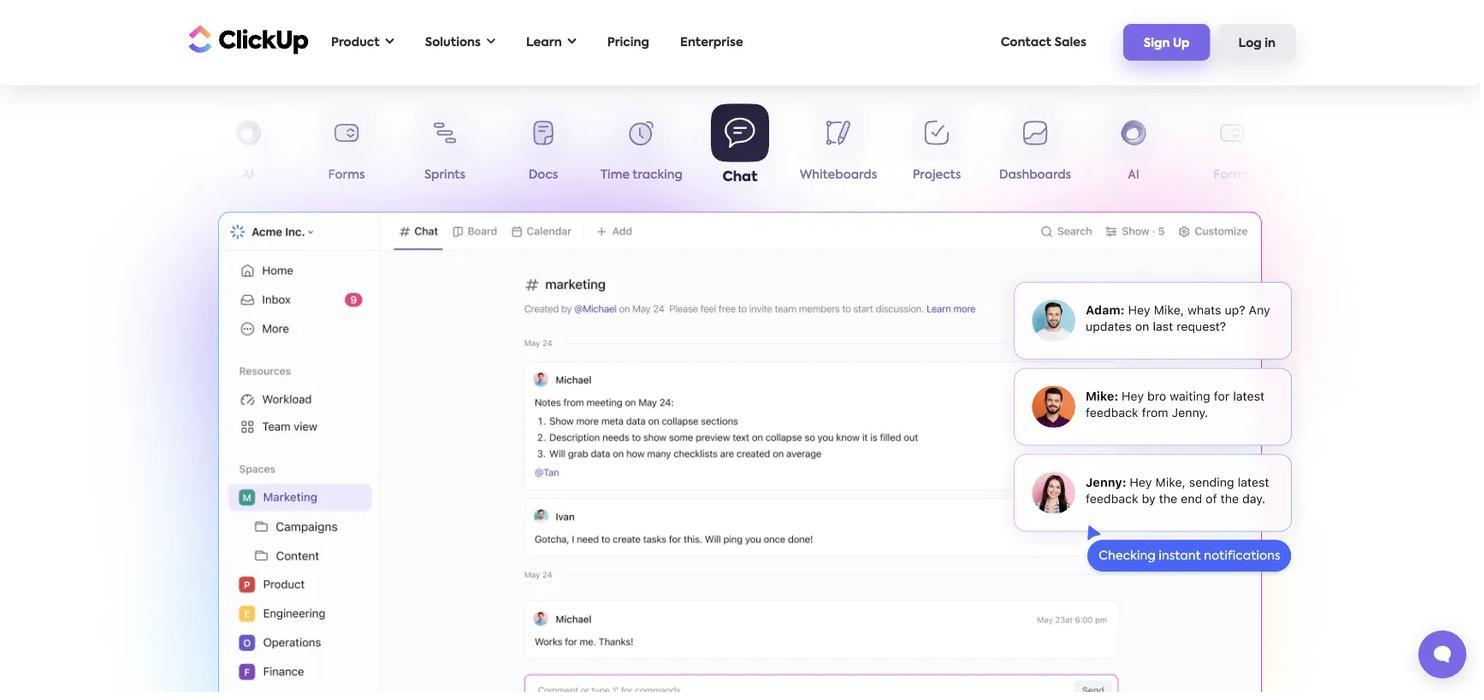 Task type: vqa. For each thing, say whether or not it's contained in the screenshot.
ClickUp image
yes



Task type: locate. For each thing, give the bounding box(es) containing it.
0 horizontal spatial forms button
[[297, 110, 396, 189]]

1 horizontal spatial forms
[[1214, 169, 1250, 181]]

ai button
[[199, 110, 297, 189], [1084, 110, 1183, 189]]

log in
[[1238, 37, 1276, 49]]

contact
[[1001, 36, 1051, 48]]

sprints button
[[396, 110, 494, 189], [1281, 110, 1380, 189]]

ai
[[242, 169, 254, 181], [1128, 169, 1139, 181]]

0 horizontal spatial sprints button
[[396, 110, 494, 189]]

1 horizontal spatial sprints button
[[1281, 110, 1380, 189]]

1 dashboards from the left
[[114, 169, 186, 181]]

1 horizontal spatial dashboards button
[[986, 110, 1084, 189]]

2 sprints button from the left
[[1281, 110, 1380, 189]]

time tracking button
[[592, 110, 691, 189]]

solutions button
[[416, 25, 504, 60]]

sign up
[[1144, 37, 1190, 49]]

whiteboards button
[[789, 110, 888, 189]]

1 forms button from the left
[[297, 110, 396, 189]]

tracking
[[633, 169, 683, 181]]

in
[[1265, 37, 1276, 49]]

log in link
[[1218, 24, 1296, 61]]

2 dashboards button from the left
[[986, 110, 1084, 189]]

learn button
[[518, 25, 585, 60]]

dashboards
[[114, 169, 186, 181], [999, 169, 1071, 181]]

forms button
[[297, 110, 396, 189], [1183, 110, 1281, 189]]

forms
[[328, 169, 365, 181], [1214, 169, 1250, 181]]

sprints
[[424, 169, 465, 181], [1310, 169, 1351, 181]]

0 horizontal spatial dashboards
[[114, 169, 186, 181]]

1 horizontal spatial sprints
[[1310, 169, 1351, 181]]

1 horizontal spatial forms button
[[1183, 110, 1281, 189]]

learn
[[526, 36, 562, 48]]

1 ai button from the left
[[199, 110, 297, 189]]

0 horizontal spatial sprints
[[424, 169, 465, 181]]

product button
[[323, 25, 403, 60]]

0 horizontal spatial dashboards button
[[101, 110, 199, 189]]

2 forms from the left
[[1214, 169, 1250, 181]]

0 horizontal spatial ai button
[[199, 110, 297, 189]]

docs
[[528, 169, 558, 181]]

1 ai from the left
[[242, 169, 254, 181]]

0 horizontal spatial ai
[[242, 169, 254, 181]]

1 horizontal spatial ai
[[1128, 169, 1139, 181]]

1 horizontal spatial dashboards
[[999, 169, 1071, 181]]

sign
[[1144, 37, 1170, 49]]

0 horizontal spatial forms
[[328, 169, 365, 181]]

dashboards button
[[101, 110, 199, 189], [986, 110, 1084, 189]]

1 horizontal spatial ai button
[[1084, 110, 1183, 189]]

2 forms button from the left
[[1183, 110, 1281, 189]]

1 sprints button from the left
[[396, 110, 494, 189]]

sign up button
[[1123, 24, 1210, 61]]

chat image
[[218, 212, 1262, 693], [992, 263, 1313, 580]]

1 sprints from the left
[[424, 169, 465, 181]]



Task type: describe. For each thing, give the bounding box(es) containing it.
product
[[331, 36, 380, 48]]

projects
[[913, 169, 961, 181]]

2 dashboards from the left
[[999, 169, 1071, 181]]

2 sprints from the left
[[1310, 169, 1351, 181]]

2 ai button from the left
[[1084, 110, 1183, 189]]

1 dashboards button from the left
[[101, 110, 199, 189]]

docs button
[[494, 110, 592, 189]]

contact sales
[[1001, 36, 1086, 48]]

pricing link
[[599, 25, 658, 60]]

contact sales link
[[992, 25, 1095, 60]]

enterprise link
[[672, 25, 752, 60]]

time tracking
[[601, 169, 683, 181]]

pricing
[[607, 36, 649, 48]]

solutions
[[425, 36, 481, 48]]

log
[[1238, 37, 1262, 49]]

1 forms from the left
[[328, 169, 365, 181]]

chat button
[[691, 104, 789, 189]]

chat
[[722, 170, 758, 184]]

up
[[1173, 37, 1190, 49]]

time
[[601, 169, 630, 181]]

projects button
[[888, 110, 986, 189]]

sales
[[1054, 36, 1086, 48]]

2 ai from the left
[[1128, 169, 1139, 181]]

clickup image
[[184, 23, 309, 55]]

whiteboards
[[800, 169, 877, 181]]

enterprise
[[680, 36, 743, 48]]



